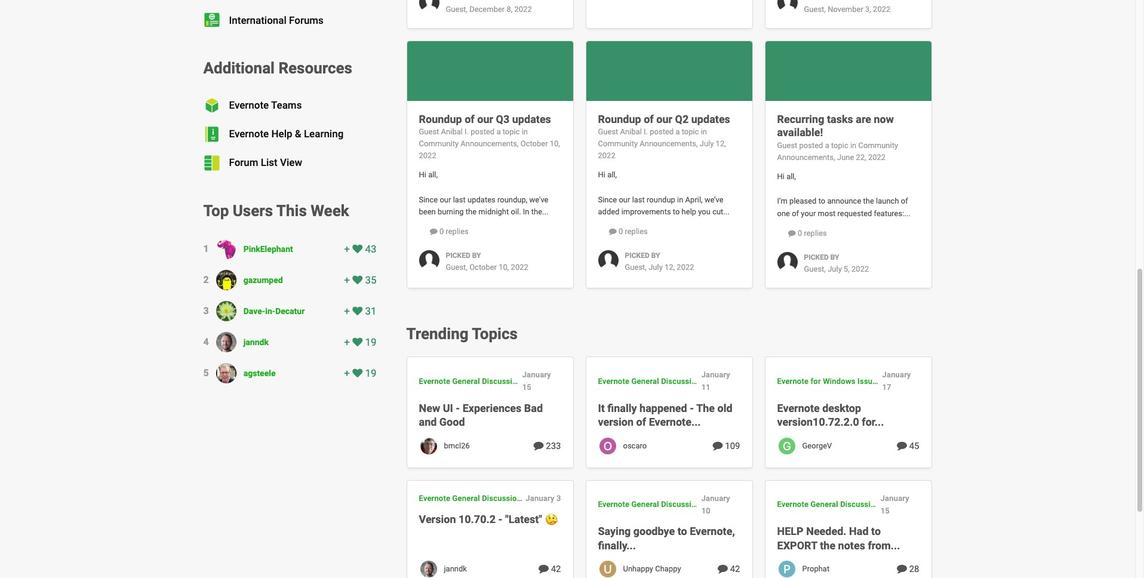 Task type: describe. For each thing, give the bounding box(es) containing it.
42 for version 10.70.2 - "latest" ​🤥​
[[551, 564, 561, 575]]

109
[[725, 441, 740, 451]]

0 replies for roundup of our q2 updates
[[617, 227, 648, 236]]

hi all, for roundup of our q3 updates
[[419, 170, 440, 179]]

evernote inside evernote general discussions january 11
[[598, 377, 630, 386]]

version10.72.2.0
[[777, 416, 859, 428]]

evernote general discussions january 11
[[598, 371, 730, 392]]

evernote general discussions january 15 for had
[[777, 494, 909, 515]]

announcements for q3
[[461, 139, 517, 148]]

evernote inside evernote general discussions january 10
[[598, 500, 630, 509]]

i'm pleased to announce the launch of one of your most requested features:...
[[777, 197, 910, 218]]

evernote up 'help'
[[777, 500, 809, 509]]

2022 inside picked by guest, july 5, 2022
[[852, 265, 869, 274]]

evernote general discussions january 15 for -
[[419, 371, 551, 392]]

evernote,
[[690, 525, 735, 538]]

+ for 1
[[344, 243, 352, 255]]

your
[[801, 209, 816, 218]]

replies for roundup of our q2 updates
[[625, 227, 648, 236]]

guest image for guest, november 3, 2022
[[777, 0, 798, 13]]

community inside community announcements
[[858, 141, 898, 150]]

burning
[[438, 207, 464, 216]]

evernote teams link
[[229, 99, 302, 112]]

2
[[203, 274, 209, 286]]

updates for roundup of our q2 updates
[[691, 113, 730, 125]]

of left q3
[[465, 113, 475, 125]]

decatur
[[275, 306, 305, 316]]

you
[[698, 207, 711, 216]]

bad
[[524, 402, 543, 414]]

guest image for roundup of our q3 updates
[[419, 250, 439, 271]]

are
[[856, 113, 871, 125]]

october inside october 10, 2022
[[521, 139, 548, 148]]

unhappy chappy image
[[599, 561, 616, 578]]

all, for recurring tasks are now available!
[[787, 172, 796, 181]]

april,
[[685, 195, 703, 204]]

- for version 10.70.2 - "latest" ​🤥​
[[498, 513, 503, 525]]

picked by guest, july 5, 2022
[[804, 253, 869, 274]]

chappy
[[655, 564, 681, 573]]

our inside since our last roundup in april, we've added improvements to help you cut...
[[619, 195, 630, 204]]

0 vertical spatial janndk image
[[216, 332, 236, 352]]

bmcl26
[[444, 441, 470, 450]]

guest, for recurring tasks are now available!
[[804, 265, 826, 274]]

comment image for export
[[897, 563, 907, 573]]

the inside i'm pleased to announce the launch of one of your most requested features:...
[[863, 197, 874, 206]]

saying
[[598, 525, 631, 538]]

17
[[882, 383, 891, 392]]

unhappy chappy
[[623, 564, 681, 573]]

bmcl26 image
[[420, 438, 437, 454]]

hi all, for roundup of our q2 updates
[[598, 170, 619, 179]]

2022 right 8,
[[514, 5, 532, 14]]

of left q2
[[644, 113, 654, 125]]

new
[[419, 402, 440, 414]]

dave-
[[243, 306, 265, 316]]

roundup,
[[497, 195, 528, 204]]

international forums
[[229, 14, 324, 26]]

42 for saying goodbye to evernote, finally...
[[730, 564, 740, 575]]

good
[[439, 416, 465, 428]]

2 horizontal spatial topic
[[831, 141, 848, 150]]

this
[[276, 202, 307, 220]]

2022 right 3,
[[873, 5, 891, 14]]

19 for 4
[[363, 336, 377, 348]]

dave-in-decatur
[[243, 306, 305, 316]]

11
[[702, 383, 711, 392]]

anibal for roundup of our q3 updates
[[441, 127, 463, 136]]

evernote help & learning
[[229, 128, 344, 140]]

last for q3
[[453, 195, 466, 204]]

+ for 3
[[344, 305, 352, 317]]

roundup of our q2 updates
[[598, 113, 730, 125]]

discussions for to
[[840, 500, 884, 509]]

discussions for -
[[661, 377, 705, 386]]

anibal for roundup of our q2 updates
[[620, 127, 642, 136]]

evernote up forum
[[229, 128, 269, 140]]

since our last roundup in april, we've added improvements to help you cut...
[[598, 195, 730, 216]]

updates inside since our last updates roundup, we've been burning the midnight oil. in the...
[[468, 195, 496, 204]]

1
[[203, 243, 209, 254]]

features:...
[[874, 209, 910, 218]]

trending
[[406, 325, 469, 343]]

0 for roundup of our q3 updates
[[439, 227, 444, 236]]

needed.
[[806, 525, 847, 538]]

to inside since our last roundup in april, we've added improvements to help you cut...
[[673, 207, 680, 216]]

one
[[777, 209, 790, 218]]

comment image for bad
[[534, 440, 544, 450]]

windows
[[823, 377, 856, 386]]

0 vertical spatial janndk
[[243, 337, 269, 347]]

evernote inside "link"
[[229, 99, 269, 111]]

gazumped image
[[216, 270, 236, 290]]

added
[[598, 207, 620, 216]]

evernote desktop version10.72.2.0 for...
[[777, 402, 884, 428]]

evernote up version
[[419, 494, 450, 503]]

since for roundup of our q3 updates
[[419, 195, 438, 204]]

10, inside october 10, 2022
[[550, 139, 560, 148]]

october inside picked by guest, october 10, 2022
[[469, 263, 497, 272]]

&
[[295, 128, 301, 140]]

general for ui
[[452, 377, 480, 386]]

saying goodbye to evernote, finally...
[[598, 525, 735, 552]]

november
[[828, 5, 863, 14]]

comment image down ​🤥​
[[539, 563, 549, 573]]

in up ', june 22, 2022'
[[850, 141, 857, 150]]

0 replies for roundup of our q3 updates
[[438, 227, 469, 236]]

since for roundup of our q2 updates
[[598, 195, 617, 204]]

finally...
[[598, 539, 636, 552]]

evernote for windows issues (versions 10.0 and above)
[[777, 377, 977, 386]]

10, inside picked by guest, october 10, 2022
[[499, 263, 509, 272]]

georgev image
[[778, 438, 795, 454]]

october 10, 2022
[[419, 139, 560, 160]]

to inside i'm pleased to announce the launch of one of your most requested features:...
[[819, 197, 825, 206]]

available!
[[777, 126, 823, 139]]

hi for roundup of our q3 updates
[[419, 170, 426, 179]]

international
[[229, 14, 287, 26]]

of right launch
[[901, 197, 908, 206]]

in up october 10, 2022
[[522, 127, 528, 136]]

teams
[[271, 99, 302, 111]]

international forums link
[[229, 14, 324, 26]]

0 vertical spatial and
[[937, 377, 951, 386]]

+ for 2
[[344, 274, 352, 286]]

of right one
[[792, 209, 799, 218]]

new ui - experiences bad and good
[[419, 402, 543, 428]]

by for q3
[[472, 252, 481, 260]]

by for q2
[[651, 252, 660, 260]]

heart image for 31
[[352, 306, 363, 316]]

guest, for roundup of our q2 updates
[[625, 263, 647, 272]]

users
[[233, 202, 273, 220]]

in-
[[265, 306, 275, 316]]

10.70.2
[[459, 513, 496, 525]]

10
[[702, 506, 711, 515]]

+ for 5
[[344, 367, 352, 379]]

january for new ui - experiences bad and good
[[522, 371, 551, 379]]

guest, december 8, 2022
[[446, 5, 532, 14]]

january for saying goodbye to evernote, finally...
[[702, 494, 730, 503]]

- inside "it finally happened - the old version of evernote..."
[[690, 402, 694, 414]]

july 12, 2022
[[598, 139, 726, 160]]

recurring tasks are now available!
[[777, 113, 894, 139]]

learning
[[304, 128, 344, 140]]

updates for roundup of our q3 updates
[[512, 113, 551, 125]]

all, for roundup of our q2 updates
[[607, 170, 617, 179]]

forum
[[229, 157, 258, 169]]

evernote inside evernote desktop version10.72.2.0 for...
[[777, 402, 820, 414]]

resources
[[279, 59, 352, 77]]

2022 inside picked by guest, july 12, 2022
[[677, 263, 694, 272]]

roundup
[[647, 195, 675, 204]]

a for q2
[[676, 127, 680, 136]]

since our last updates roundup, we've been burning the midnight oil. in the...
[[419, 195, 549, 216]]

2022 inside july 12, 2022
[[598, 151, 616, 160]]

, for q3
[[517, 139, 519, 148]]

oil.
[[511, 207, 521, 216]]

comment image down been
[[430, 228, 438, 236]]

general for 10.70.2
[[452, 494, 480, 503]]

general for goodbye
[[632, 500, 659, 509]]

cut...
[[713, 207, 730, 216]]

january 17
[[882, 371, 911, 392]]

hi for recurring tasks are now available!
[[777, 172, 785, 181]]

picked by guest, october 10, 2022
[[446, 252, 528, 272]]

2 horizontal spatial guest
[[777, 141, 797, 150]]

picked by guest, july 12, 2022
[[625, 252, 694, 272]]

+ for 4
[[344, 336, 352, 348]]

had
[[849, 525, 869, 538]]

agsteele link
[[243, 368, 276, 378]]

above)
[[953, 377, 977, 386]]

evernote up new
[[419, 377, 450, 386]]

ui
[[443, 402, 453, 414]]

picked for recurring tasks are now available!
[[804, 253, 829, 261]]

dave in decatur image
[[216, 301, 236, 321]]

help
[[777, 525, 804, 538]]

our left q2
[[656, 113, 672, 125]]

been
[[419, 207, 436, 216]]

additional
[[203, 59, 275, 77]]

trending topics
[[406, 325, 518, 343]]

1 vertical spatial janndk image
[[420, 561, 437, 578]]

notes
[[838, 539, 865, 552]]

i. for q2
[[644, 127, 648, 136]]

most
[[818, 209, 836, 218]]

finally
[[608, 402, 637, 414]]

general for needed.
[[811, 500, 838, 509]]

​🤥​
[[545, 513, 558, 525]]



Task type: locate. For each thing, give the bounding box(es) containing it.
happened
[[640, 402, 687, 414]]

1 heart image from the top
[[352, 274, 363, 285]]

roundup up july 12, 2022
[[598, 113, 641, 125]]

january up "11"
[[702, 371, 730, 379]]

of down finally
[[636, 416, 646, 428]]

i. down "roundup of our q2 updates" link
[[644, 127, 648, 136]]

general inside evernote general discussions january 10
[[632, 500, 659, 509]]

comment image left 109
[[713, 440, 723, 450]]

1 vertical spatial heart image
[[352, 306, 363, 316]]

2 heart image from the top
[[352, 337, 363, 347]]

heart image for 19
[[352, 337, 363, 347]]

heart image for 35
[[352, 274, 363, 285]]

roundup for roundup of our q2 updates
[[598, 113, 641, 125]]

i. down the roundup of our q3 updates link
[[465, 127, 469, 136]]

improvements
[[621, 207, 671, 216]]

january for help needed. had to export the notes from...
[[881, 494, 909, 503]]

we've
[[529, 195, 549, 204]]

2022 right the 5, on the top right of the page
[[852, 265, 869, 274]]

2 horizontal spatial updates
[[691, 113, 730, 125]]

hi all, for recurring tasks are now available!
[[777, 172, 796, 181]]

topic for q2
[[682, 127, 699, 136]]

picked
[[446, 252, 470, 260], [625, 252, 650, 260], [804, 253, 829, 261]]

1 last from the left
[[453, 195, 466, 204]]

2 horizontal spatial 0 replies
[[796, 229, 827, 238]]

for
[[811, 377, 821, 386]]

0 horizontal spatial hi
[[419, 170, 426, 179]]

2 last from the left
[[632, 195, 645, 204]]

launch
[[876, 197, 899, 206]]

december
[[469, 5, 505, 14]]

2 horizontal spatial a
[[825, 141, 829, 150]]

0 horizontal spatial replies
[[446, 227, 469, 236]]

community for roundup of our q2 updates
[[598, 139, 638, 148]]

2 since from the left
[[598, 195, 617, 204]]

22,
[[856, 153, 866, 162]]

additional resources
[[203, 59, 352, 77]]

general up needed.
[[811, 500, 838, 509]]

0 replies for recurring tasks are now available!
[[796, 229, 827, 238]]

in left april,
[[677, 195, 683, 204]]

guest, down burning
[[446, 263, 468, 272]]

community announcements
[[777, 141, 898, 162]]

picked inside picked by guest, july 5, 2022
[[804, 253, 829, 261]]

2 roundup from the left
[[598, 113, 641, 125]]

picked down burning
[[446, 252, 470, 260]]

2 guest image from the left
[[598, 250, 618, 271]]

1 horizontal spatial and
[[937, 377, 951, 386]]

roundup of our q2 updates link
[[598, 113, 730, 125]]

0 horizontal spatial hi all,
[[419, 170, 440, 179]]

evernote left teams
[[229, 99, 269, 111]]

discussions inside evernote general discussions january 11
[[661, 377, 705, 386]]

agsteele image
[[216, 363, 236, 383]]

by
[[472, 252, 481, 260], [651, 252, 660, 260], [831, 253, 839, 261]]

roundup of our q3 updates link
[[419, 113, 551, 125]]

0 horizontal spatial guest image
[[419, 250, 439, 271]]

july inside july 12, 2022
[[700, 139, 714, 148]]

picked down your
[[804, 253, 829, 261]]

0 for recurring tasks are now available!
[[798, 229, 802, 238]]

- left the
[[690, 402, 694, 414]]

july inside picked by guest, july 5, 2022
[[828, 265, 842, 274]]

all, up added on the top right
[[607, 170, 617, 179]]

heart image
[[352, 243, 363, 254], [352, 337, 363, 347]]

1 horizontal spatial 10,
[[550, 139, 560, 148]]

the inside since our last updates roundup, we've been burning the midnight oil. in the...
[[466, 207, 477, 216]]

to up "most"
[[819, 197, 825, 206]]

2 horizontal spatial community announcements link
[[777, 141, 898, 162]]

it finally happened - the old version of evernote...
[[598, 402, 733, 428]]

replies down your
[[804, 229, 827, 238]]

+
[[344, 243, 352, 255], [344, 274, 352, 286], [344, 305, 352, 317], [344, 336, 352, 348], [344, 367, 352, 379]]

2022 down the oil. at the top left
[[511, 263, 528, 272]]

since inside since our last updates roundup, we've been burning the midnight oil. in the...
[[419, 195, 438, 204]]

general
[[452, 377, 480, 386], [632, 377, 659, 386], [452, 494, 480, 503], [632, 500, 659, 509], [811, 500, 838, 509]]

janndk image down version
[[420, 561, 437, 578]]

2 i. from the left
[[644, 127, 648, 136]]

heart image for 43
[[352, 243, 363, 254]]

2 anibal from the left
[[620, 127, 642, 136]]

1 + from the top
[[344, 243, 352, 255]]

4
[[203, 336, 209, 348]]

15 for to
[[881, 506, 890, 515]]

2 horizontal spatial hi all,
[[777, 172, 796, 181]]

0 horizontal spatial janndk image
[[216, 332, 236, 352]]

help
[[271, 128, 292, 140]]

forums
[[289, 14, 324, 26]]

replies down "improvements"
[[625, 227, 648, 236]]

roundup of our q3 updates
[[419, 113, 551, 125]]

1 horizontal spatial janndk image
[[420, 561, 437, 578]]

2 vertical spatial heart image
[[352, 368, 363, 378]]

0 down burning
[[439, 227, 444, 236]]

our inside since our last updates roundup, we've been burning the midnight oil. in the...
[[440, 195, 451, 204]]

1 horizontal spatial by
[[651, 252, 660, 260]]

0 horizontal spatial 12,
[[665, 263, 675, 272]]

to right the goodbye
[[678, 525, 687, 538]]

0 horizontal spatial announcements
[[461, 139, 517, 148]]

january up 10
[[702, 494, 730, 503]]

1 guest image from the left
[[419, 250, 439, 271]]

topic for q3
[[503, 127, 520, 136]]

by for now
[[831, 253, 839, 261]]

guest, inside picked by guest, october 10, 2022
[[446, 263, 468, 272]]

version 10.70.2 - "latest" ​🤥​
[[419, 513, 558, 525]]

july for available!
[[828, 265, 842, 274]]

0 horizontal spatial i.
[[465, 127, 469, 136]]

discussions up the had
[[840, 500, 884, 509]]

guest for roundup of our q3 updates
[[419, 127, 439, 136]]

georgev
[[802, 441, 832, 450]]

community announcements link for now
[[777, 141, 898, 162]]

1 vertical spatial 10,
[[499, 263, 509, 272]]

0 horizontal spatial 15
[[522, 383, 531, 392]]

15 for experiences
[[522, 383, 531, 392]]

it
[[598, 402, 605, 414]]

posted for q2
[[650, 127, 674, 136]]

1 vertical spatial janndk
[[444, 564, 467, 573]]

2 guest anibal i. posted a topic in community announcements , from the left
[[598, 127, 707, 148]]

picked for roundup of our q2 updates
[[625, 252, 650, 260]]

october down midnight at top left
[[469, 263, 497, 272]]

2 horizontal spatial by
[[831, 253, 839, 261]]

2 horizontal spatial 0
[[798, 229, 802, 238]]

0 down added on the top right
[[619, 227, 623, 236]]

picked down "improvements"
[[625, 252, 650, 260]]

by inside picked by guest, july 12, 2022
[[651, 252, 660, 260]]

replies down burning
[[446, 227, 469, 236]]

the down needed.
[[820, 539, 836, 552]]

1 horizontal spatial 42
[[730, 564, 740, 575]]

general for finally
[[632, 377, 659, 386]]

1 horizontal spatial posted
[[650, 127, 674, 136]]

january for it finally happened - the old version of evernote...
[[702, 371, 730, 379]]

help needed. had to export the notes from...
[[777, 525, 900, 552]]

october down the roundup of our q3 updates link
[[521, 139, 548, 148]]

janndk image right 4
[[216, 332, 236, 352]]

, for q2
[[696, 139, 698, 148]]

q2
[[675, 113, 689, 125]]

0 replies down burning
[[438, 227, 469, 236]]

anibal down the roundup of our q3 updates link
[[441, 127, 463, 136]]

pinkelephant link
[[243, 244, 293, 254]]

gazumped link
[[243, 275, 283, 285]]

comment image for finally...
[[718, 563, 728, 573]]

janndk down dave-
[[243, 337, 269, 347]]

8,
[[507, 5, 513, 14]]

- down evernote general discussions january 3
[[498, 513, 503, 525]]

topic down q3
[[503, 127, 520, 136]]

evernote help & learning link
[[229, 128, 344, 140]]

all, up i'm
[[787, 172, 796, 181]]

community for roundup of our q3 updates
[[419, 139, 459, 148]]

and
[[937, 377, 951, 386], [419, 416, 437, 428]]

0 horizontal spatial october
[[469, 263, 497, 272]]

0 horizontal spatial ,
[[517, 139, 519, 148]]

to left help
[[673, 207, 680, 216]]

0 for roundup of our q2 updates
[[619, 227, 623, 236]]

evernote teams
[[229, 99, 302, 111]]

0 horizontal spatial community
[[419, 139, 459, 148]]

view
[[280, 157, 302, 169]]

2 horizontal spatial ,
[[834, 153, 835, 162]]

1 horizontal spatial 3
[[557, 494, 561, 503]]

1 horizontal spatial community announcements link
[[598, 139, 696, 148]]

,
[[517, 139, 519, 148], [696, 139, 698, 148], [834, 153, 835, 162]]

5,
[[844, 265, 850, 274]]

updates right q3
[[512, 113, 551, 125]]

posted for q3
[[471, 127, 495, 136]]

replies for recurring tasks are now available!
[[804, 229, 827, 238]]

2 heart image from the top
[[352, 306, 363, 316]]

0 vertical spatial 15
[[522, 383, 531, 392]]

2 horizontal spatial posted
[[799, 141, 823, 150]]

2 horizontal spatial replies
[[804, 229, 827, 238]]

community announcements link
[[419, 139, 517, 148], [598, 139, 696, 148], [777, 141, 898, 162]]

guest image
[[419, 0, 439, 13], [777, 0, 798, 13], [777, 252, 798, 272]]

last inside since our last updates roundup, we've been burning the midnight oil. in the...
[[453, 195, 466, 204]]

hi all, up i'm
[[777, 172, 796, 181]]

a down q2
[[676, 127, 680, 136]]

discussions inside evernote general discussions january 10
[[661, 500, 705, 509]]

heart image down 31
[[352, 337, 363, 347]]

a for q3
[[497, 127, 501, 136]]

1 vertical spatial october
[[469, 263, 497, 272]]

comment image
[[609, 228, 617, 236], [788, 229, 796, 237], [713, 440, 723, 450], [539, 563, 549, 573]]

general up 10.70.2
[[452, 494, 480, 503]]

2022 inside picked by guest, october 10, 2022
[[511, 263, 528, 272]]

tasks
[[827, 113, 853, 125]]

january up 17
[[882, 371, 911, 379]]

2 horizontal spatial all,
[[787, 172, 796, 181]]

top
[[203, 202, 229, 220]]

3 + from the top
[[344, 305, 352, 317]]

guest for roundup of our q2 updates
[[598, 127, 618, 136]]

1 horizontal spatial hi
[[598, 170, 606, 179]]

community announcements link for q3
[[419, 139, 517, 148]]

picked for roundup of our q3 updates
[[446, 252, 470, 260]]

version
[[598, 416, 634, 428]]

discussions for experiences
[[482, 377, 526, 386]]

0 horizontal spatial anibal
[[441, 127, 463, 136]]

1 horizontal spatial guest
[[598, 127, 618, 136]]

discussions up saying goodbye to evernote, finally...
[[661, 500, 705, 509]]

guest image down added on the top right
[[598, 250, 618, 271]]

july down "improvements"
[[649, 263, 663, 272]]

12, inside picked by guest, july 12, 2022
[[665, 263, 675, 272]]

july left the 5, on the top right of the page
[[828, 265, 842, 274]]

announcements down guest posted a topic in
[[777, 153, 834, 162]]

1 horizontal spatial 0
[[619, 227, 623, 236]]

by down "improvements"
[[651, 252, 660, 260]]

evernote left for
[[777, 377, 809, 386]]

0 horizontal spatial guest anibal i. posted a topic in community announcements ,
[[419, 127, 528, 148]]

0 horizontal spatial guest
[[419, 127, 439, 136]]

1 vertical spatial the
[[466, 207, 477, 216]]

since inside since our last roundup in april, we've added improvements to help you cut...
[[598, 195, 617, 204]]

1 42 from the left
[[551, 564, 561, 575]]

10.0
[[919, 377, 935, 386]]

the inside help needed. had to export the notes from...
[[820, 539, 836, 552]]

comment image down one
[[788, 229, 796, 237]]

goodbye
[[633, 525, 675, 538]]

discussions for evernote,
[[661, 500, 705, 509]]

1 horizontal spatial 15
[[881, 506, 890, 515]]

now
[[874, 113, 894, 125]]

january up "from..." at the right of page
[[881, 494, 909, 503]]

to inside saying goodbye to evernote, finally...
[[678, 525, 687, 538]]

1 horizontal spatial 0 replies
[[617, 227, 648, 236]]

0 horizontal spatial the
[[466, 207, 477, 216]]

by inside picked by guest, october 10, 2022
[[472, 252, 481, 260]]

2022 up been
[[419, 151, 436, 160]]

guest image for roundup of our q2 updates
[[598, 250, 618, 271]]

1 roundup from the left
[[419, 113, 462, 125]]

updates up midnight at top left
[[468, 195, 496, 204]]

hi for roundup of our q2 updates
[[598, 170, 606, 179]]

january for version 10.70.2 - "latest" ​🤥​
[[526, 494, 554, 503]]

comment image
[[430, 228, 438, 236], [534, 440, 544, 450], [897, 440, 907, 450], [718, 563, 728, 573], [897, 563, 907, 573]]

- for new ui - experiences bad and good
[[456, 402, 460, 414]]

hi up added on the top right
[[598, 170, 606, 179]]

guest, left december
[[446, 5, 468, 14]]

1 horizontal spatial guest anibal i. posted a topic in community announcements ,
[[598, 127, 707, 148]]

guest anibal i. posted a topic in community announcements , for q2
[[598, 127, 707, 148]]

january up ​🤥​
[[526, 494, 554, 503]]

general up happened
[[632, 377, 659, 386]]

1 horizontal spatial i.
[[644, 127, 648, 136]]

heart image
[[352, 274, 363, 285], [352, 306, 363, 316], [352, 368, 363, 378]]

3 heart image from the top
[[352, 368, 363, 378]]

guest, inside picked by guest, july 12, 2022
[[625, 263, 647, 272]]

the up requested on the top right of page
[[863, 197, 874, 206]]

1 vertical spatial evernote general discussions january 15
[[777, 494, 909, 515]]

2 horizontal spatial community
[[858, 141, 898, 150]]

0 horizontal spatial since
[[419, 195, 438, 204]]

15
[[522, 383, 531, 392], [881, 506, 890, 515]]

0 replies
[[438, 227, 469, 236], [617, 227, 648, 236], [796, 229, 827, 238]]

0 horizontal spatial july
[[649, 263, 663, 272]]

0 vertical spatial october
[[521, 139, 548, 148]]

guest, for roundup of our q3 updates
[[446, 263, 468, 272]]

evernote general discussions january 15 up the had
[[777, 494, 909, 515]]

recurring tasks are now available! link
[[777, 113, 894, 139]]

to inside help needed. had to export the notes from...
[[871, 525, 881, 538]]

2 vertical spatial the
[[820, 539, 836, 552]]

42
[[551, 564, 561, 575], [730, 564, 740, 575]]

1 horizontal spatial guest image
[[598, 250, 618, 271]]

1 vertical spatial and
[[419, 416, 437, 428]]

comment image left 233 on the bottom
[[534, 440, 544, 450]]

pinkelephant
[[243, 244, 293, 254]]

1 vertical spatial 3
[[557, 494, 561, 503]]

0 horizontal spatial and
[[419, 416, 437, 428]]

1 horizontal spatial last
[[632, 195, 645, 204]]

all, for roundup of our q3 updates
[[428, 170, 438, 179]]

0 horizontal spatial evernote general discussions january 15
[[419, 371, 551, 392]]

4 + from the top
[[344, 336, 352, 348]]

guest posted a topic in
[[777, 141, 858, 150]]

evernote general discussions january 15 up experiences
[[419, 371, 551, 392]]

0 vertical spatial evernote general discussions january 15
[[419, 371, 551, 392]]

community announcements link for q2
[[598, 139, 696, 148]]

since up been
[[419, 195, 438, 204]]

oscaro
[[623, 441, 647, 450]]

old
[[718, 402, 733, 414]]

2 19 from the top
[[363, 367, 377, 379]]

5 + from the top
[[344, 367, 352, 379]]

anibal
[[441, 127, 463, 136], [620, 127, 642, 136]]

guest anibal i. posted a topic in community announcements , down roundup of our q3 updates
[[419, 127, 528, 148]]

july for updates
[[649, 263, 663, 272]]

and inside new ui - experiences bad and good
[[419, 416, 437, 428]]

43
[[363, 243, 377, 255]]

1 horizontal spatial picked
[[625, 252, 650, 260]]

2022
[[514, 5, 532, 14], [873, 5, 891, 14], [419, 151, 436, 160], [598, 151, 616, 160], [868, 153, 886, 162], [511, 263, 528, 272], [677, 263, 694, 272], [852, 265, 869, 274]]

guest,
[[446, 5, 468, 14], [804, 5, 826, 14], [446, 263, 468, 272], [625, 263, 647, 272], [804, 265, 826, 274]]

guest down available!
[[777, 141, 797, 150]]

forum list view
[[229, 157, 302, 169]]

last inside since our last roundup in april, we've added improvements to help you cut...
[[632, 195, 645, 204]]

, down roundup of our q2 updates
[[696, 139, 698, 148]]

i. for q3
[[465, 127, 469, 136]]

comment image down added on the top right
[[609, 228, 617, 236]]

comment image down evernote,
[[718, 563, 728, 573]]

announcements down roundup of our q2 updates
[[640, 139, 696, 148]]

replies for roundup of our q3 updates
[[446, 227, 469, 236]]

the...
[[531, 207, 548, 216]]

evernote...
[[649, 416, 701, 428]]

2 horizontal spatial the
[[863, 197, 874, 206]]

roundup for roundup of our q3 updates
[[419, 113, 462, 125]]

0 horizontal spatial last
[[453, 195, 466, 204]]

guest image left november
[[777, 0, 798, 13]]

recurring
[[777, 113, 824, 125]]

guest image
[[419, 250, 439, 271], [598, 250, 618, 271]]

picked inside picked by guest, july 12, 2022
[[625, 252, 650, 260]]

january inside evernote general discussions january 11
[[702, 371, 730, 379]]

42 down ​🤥​
[[551, 564, 561, 575]]

1 horizontal spatial the
[[820, 539, 836, 552]]

1 horizontal spatial october
[[521, 139, 548, 148]]

october
[[521, 139, 548, 148], [469, 263, 497, 272]]

1 horizontal spatial since
[[598, 195, 617, 204]]

1 horizontal spatial a
[[676, 127, 680, 136]]

12, inside july 12, 2022
[[716, 139, 726, 148]]

of inside "it finally happened - the old version of evernote..."
[[636, 416, 646, 428]]

general up ui
[[452, 377, 480, 386]]

1 vertical spatial heart image
[[352, 337, 363, 347]]

pinkelephant image
[[216, 239, 236, 259]]

january inside evernote general discussions january 10
[[702, 494, 730, 503]]

1 horizontal spatial hi all,
[[598, 170, 619, 179]]

guest image for picked by guest, july 5, 2022
[[777, 252, 798, 272]]

posted down the roundup of our q3 updates link
[[471, 127, 495, 136]]

q3
[[496, 113, 510, 125]]

posted down "roundup of our q2 updates" link
[[650, 127, 674, 136]]

1 horizontal spatial janndk
[[444, 564, 467, 573]]

discussions
[[482, 377, 526, 386], [661, 377, 705, 386], [482, 494, 526, 503], [661, 500, 705, 509], [840, 500, 884, 509]]

our up burning
[[440, 195, 451, 204]]

announcements inside community announcements
[[777, 153, 834, 162]]

0 horizontal spatial topic
[[503, 127, 520, 136]]

5
[[203, 367, 209, 379]]

1 horizontal spatial topic
[[682, 127, 699, 136]]

1 horizontal spatial replies
[[625, 227, 648, 236]]

31
[[363, 305, 377, 317]]

topic down q2
[[682, 127, 699, 136]]

2 horizontal spatial -
[[690, 402, 694, 414]]

0 vertical spatial 19
[[363, 336, 377, 348]]

1 vertical spatial 15
[[881, 506, 890, 515]]

45
[[909, 441, 919, 451]]

0 horizontal spatial 0
[[439, 227, 444, 236]]

0 horizontal spatial a
[[497, 127, 501, 136]]

2 + from the top
[[344, 274, 352, 286]]

in down roundup of our q2 updates
[[701, 127, 707, 136]]

guest image for guest, december 8, 2022
[[419, 0, 439, 13]]

july inside picked by guest, july 12, 2022
[[649, 263, 663, 272]]

"latest"
[[505, 513, 542, 525]]

pleased
[[790, 197, 817, 206]]

announcements for q2
[[640, 139, 696, 148]]

january up bad
[[522, 371, 551, 379]]

hi all, up added on the top right
[[598, 170, 619, 179]]

guest, left the 5, on the top right of the page
[[804, 265, 826, 274]]

0 horizontal spatial 42
[[551, 564, 561, 575]]

heart image for 19
[[352, 368, 363, 378]]

1 anibal from the left
[[441, 127, 463, 136]]

june
[[837, 153, 854, 162]]

3 up ​🤥​
[[557, 494, 561, 503]]

in inside since our last roundup in april, we've added improvements to help you cut...
[[677, 195, 683, 204]]

janndk down version
[[444, 564, 467, 573]]

1 since from the left
[[419, 195, 438, 204]]

2022 inside october 10, 2022
[[419, 151, 436, 160]]

1 19 from the top
[[363, 336, 377, 348]]

guest anibal i. posted a topic in community announcements , for q3
[[419, 127, 528, 148]]

2 horizontal spatial announcements
[[777, 153, 834, 162]]

1 i. from the left
[[465, 127, 469, 136]]

- inside new ui - experiences bad and good
[[456, 402, 460, 414]]

prophat image
[[778, 561, 795, 578]]

guest, left november
[[804, 5, 826, 14]]

july down roundup of our q2 updates
[[700, 139, 714, 148]]

1 horizontal spatial evernote general discussions january 15
[[777, 494, 909, 515]]

issues
[[858, 377, 881, 386]]

0 horizontal spatial picked
[[446, 252, 470, 260]]

1 horizontal spatial all,
[[607, 170, 617, 179]]

1 horizontal spatial anibal
[[620, 127, 642, 136]]

1 guest anibal i. posted a topic in community announcements , from the left
[[419, 127, 528, 148]]

our left q3
[[477, 113, 493, 125]]

january
[[522, 371, 551, 379], [702, 371, 730, 379], [882, 371, 911, 379], [526, 494, 554, 503], [702, 494, 730, 503], [881, 494, 909, 503]]

since up added on the top right
[[598, 195, 617, 204]]

janndk image
[[216, 332, 236, 352], [420, 561, 437, 578]]

0 horizontal spatial 3
[[203, 305, 209, 317]]

1 horizontal spatial announcements
[[640, 139, 696, 148]]

all, up been
[[428, 170, 438, 179]]

discussions up version 10.70.2 - "latest" ​🤥​
[[482, 494, 526, 503]]

35
[[363, 274, 377, 286]]

for...
[[862, 416, 884, 428]]

1 heart image from the top
[[352, 243, 363, 254]]

2022 right 22,
[[868, 153, 886, 162]]

experiences
[[463, 402, 522, 414]]

3
[[203, 305, 209, 317], [557, 494, 561, 503]]

guest, inside picked by guest, july 5, 2022
[[804, 265, 826, 274]]

in
[[522, 127, 528, 136], [701, 127, 707, 136], [850, 141, 857, 150], [677, 195, 683, 204]]

2 horizontal spatial hi
[[777, 172, 785, 181]]

0 vertical spatial heart image
[[352, 243, 363, 254]]

3,
[[865, 5, 871, 14]]

by inside picked by guest, july 5, 2022
[[831, 253, 839, 261]]

last for q2
[[632, 195, 645, 204]]

15 up bad
[[522, 383, 531, 392]]

requested
[[838, 209, 872, 218]]

, left june
[[834, 153, 835, 162]]

last up burning
[[453, 195, 466, 204]]

0 horizontal spatial roundup
[[419, 113, 462, 125]]

general inside evernote general discussions january 11
[[632, 377, 659, 386]]

1 horizontal spatial updates
[[512, 113, 551, 125]]

discussions for "latest"
[[482, 494, 526, 503]]

midnight
[[479, 207, 509, 216]]

picked inside picked by guest, october 10, 2022
[[446, 252, 470, 260]]

help
[[682, 207, 696, 216]]

guest image down been
[[419, 250, 439, 271]]

2 42 from the left
[[730, 564, 740, 575]]

19 for 5
[[363, 367, 377, 379]]

comment image left 45
[[897, 440, 907, 450]]

oscaro image
[[599, 438, 616, 454]]

1 horizontal spatial -
[[498, 513, 503, 525]]

2 horizontal spatial picked
[[804, 253, 829, 261]]



Task type: vqa. For each thing, say whether or not it's contained in the screenshot.
FORO DE DISCUSIÓN DE EVERNOTE
no



